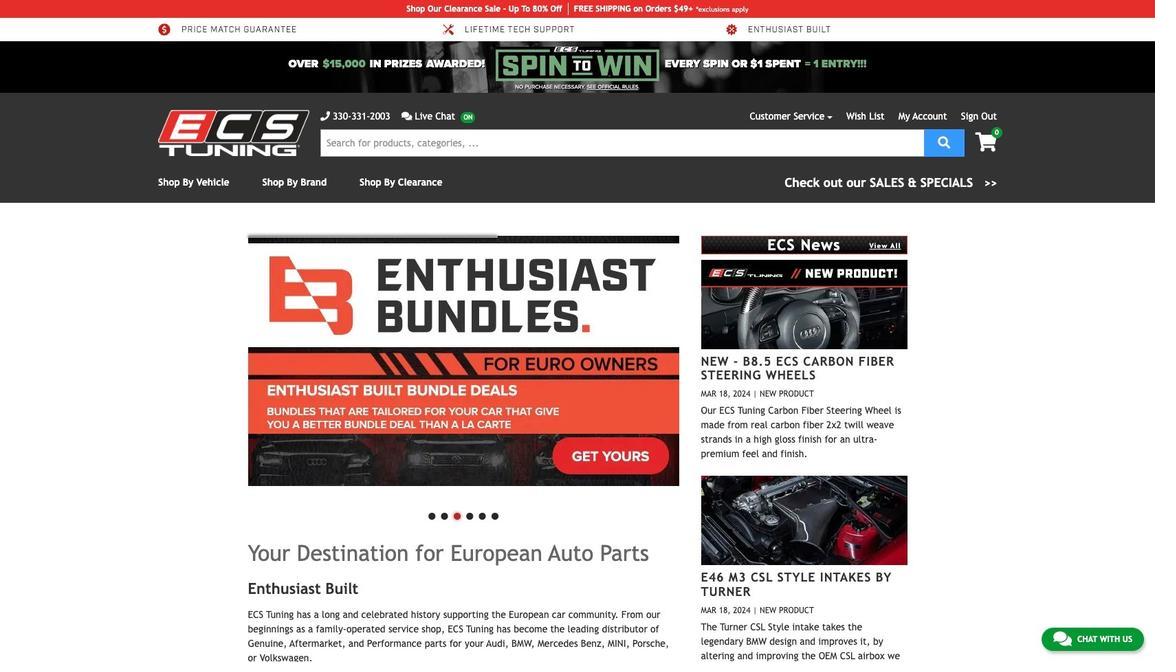 Task type: vqa. For each thing, say whether or not it's contained in the screenshot.
the E46 M3 CSL Style Intakes by Turner image
yes



Task type: describe. For each thing, give the bounding box(es) containing it.
generic - ecs enthusiast bundles image
[[248, 236, 679, 486]]

phone image
[[321, 111, 330, 121]]

1 vertical spatial comments image
[[1054, 631, 1072, 647]]

ecs tuning 'spin to win' contest logo image
[[496, 47, 660, 81]]



Task type: locate. For each thing, give the bounding box(es) containing it.
0 horizontal spatial comments image
[[402, 111, 412, 121]]

ecs tuning image
[[158, 110, 310, 156]]

Search text field
[[321, 129, 925, 157]]

0 vertical spatial comments image
[[402, 111, 412, 121]]

new - b8.5 ecs carbon fiber steering wheels image
[[701, 260, 908, 349]]

1 horizontal spatial comments image
[[1054, 631, 1072, 647]]

e46 m3 csl style intakes by turner image
[[701, 476, 908, 566]]

shopping cart image
[[976, 133, 997, 152]]

search image
[[938, 136, 951, 148]]

comments image
[[402, 111, 412, 121], [1054, 631, 1072, 647]]



